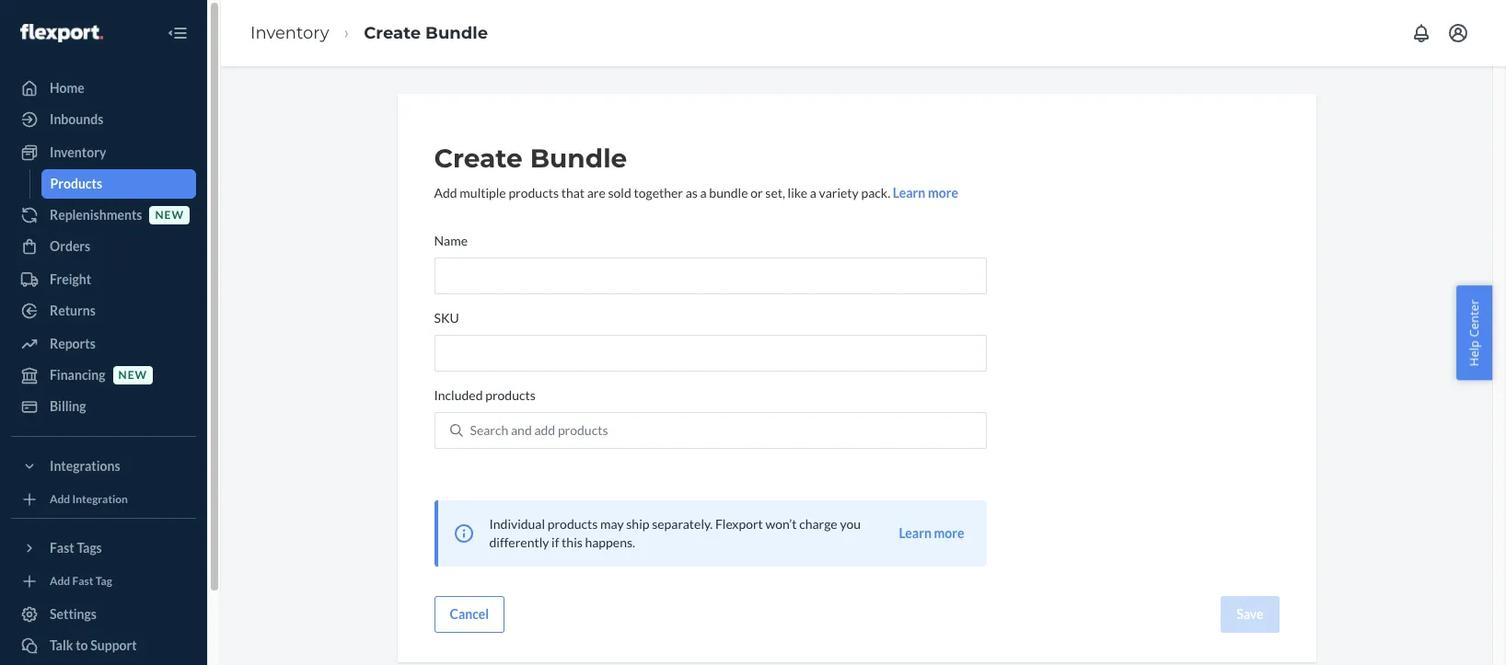 Task type: vqa. For each thing, say whether or not it's contained in the screenshot.
the top SKUs
no



Task type: describe. For each thing, give the bounding box(es) containing it.
individual products may ship separately. flexport won't charge you differently if this happens.
[[489, 516, 861, 551]]

home
[[50, 80, 85, 96]]

tags
[[77, 540, 102, 556]]

help
[[1466, 340, 1483, 366]]

orders
[[50, 238, 90, 254]]

talk to support link
[[11, 632, 196, 661]]

sku
[[434, 310, 459, 326]]

inventory link inside breadcrumbs navigation
[[250, 23, 329, 43]]

add integration
[[50, 493, 128, 507]]

set,
[[765, 185, 785, 201]]

that
[[561, 185, 585, 201]]

create inside breadcrumbs navigation
[[364, 23, 421, 43]]

fast inside dropdown button
[[50, 540, 74, 556]]

create bundle link
[[364, 23, 488, 43]]

home link
[[11, 74, 196, 103]]

1 horizontal spatial create
[[434, 143, 523, 174]]

flexport
[[715, 516, 763, 532]]

save button
[[1221, 597, 1279, 633]]

if
[[552, 535, 559, 551]]

help center button
[[1457, 286, 1492, 380]]

add integration link
[[11, 489, 196, 511]]

integration
[[72, 493, 128, 507]]

products right add
[[558, 423, 608, 438]]

add fast tag
[[50, 575, 112, 589]]

0 horizontal spatial inventory
[[50, 145, 106, 160]]

flexport logo image
[[20, 24, 103, 42]]

add
[[534, 423, 555, 438]]

talk to support
[[50, 638, 137, 654]]

billing
[[50, 399, 86, 414]]

bundle
[[709, 185, 748, 201]]

individual
[[489, 516, 545, 532]]

new for financing
[[118, 369, 147, 382]]

new for replenishments
[[155, 208, 184, 222]]

create bundle inside breadcrumbs navigation
[[364, 23, 488, 43]]

add fast tag link
[[11, 571, 196, 593]]

happens.
[[585, 535, 635, 551]]

freight
[[50, 272, 91, 287]]

1 vertical spatial fast
[[72, 575, 93, 589]]

settings
[[50, 607, 97, 622]]

1 vertical spatial create bundle
[[434, 143, 627, 174]]

differently
[[489, 535, 549, 551]]

inbounds
[[50, 111, 103, 127]]

charge
[[799, 516, 837, 532]]

and
[[511, 423, 532, 438]]

search image
[[450, 424, 463, 437]]

you
[[840, 516, 861, 532]]

reports
[[50, 336, 96, 352]]

products inside individual products may ship separately. flexport won't charge you differently if this happens.
[[548, 516, 598, 532]]

add multiple products that are sold together as a bundle or set, like a variety pack. learn more
[[434, 185, 958, 201]]

products up and
[[485, 388, 536, 403]]

products link
[[41, 169, 196, 199]]

products
[[50, 176, 102, 191]]

search and add products
[[470, 423, 608, 438]]

or
[[750, 185, 763, 201]]

together
[[634, 185, 683, 201]]

settings link
[[11, 600, 196, 630]]

1 vertical spatial learn more button
[[899, 525, 964, 543]]

add for add integration
[[50, 493, 70, 507]]

learn more
[[899, 526, 964, 541]]

financing
[[50, 367, 105, 383]]

integrations button
[[11, 452, 196, 481]]

replenishments
[[50, 207, 142, 223]]

talk
[[50, 638, 73, 654]]

inbounds link
[[11, 105, 196, 134]]

multiple
[[460, 185, 506, 201]]

0 vertical spatial learn
[[893, 185, 925, 201]]

open notifications image
[[1410, 22, 1432, 44]]



Task type: locate. For each thing, give the bounding box(es) containing it.
fast left tag
[[72, 575, 93, 589]]

help center
[[1466, 299, 1483, 366]]

0 vertical spatial create bundle
[[364, 23, 488, 43]]

create bundle
[[364, 23, 488, 43], [434, 143, 627, 174]]

new down reports link
[[118, 369, 147, 382]]

0 horizontal spatial create
[[364, 23, 421, 43]]

orders link
[[11, 232, 196, 261]]

learn more button right 'you' on the right bottom
[[899, 525, 964, 543]]

returns
[[50, 303, 96, 319]]

more
[[928, 185, 958, 201], [934, 526, 964, 541]]

pack.
[[861, 185, 890, 201]]

cancel
[[450, 607, 489, 622]]

inventory link
[[250, 23, 329, 43], [11, 138, 196, 168]]

learn right pack.
[[893, 185, 925, 201]]

a right the as
[[700, 185, 707, 201]]

0 horizontal spatial a
[[700, 185, 707, 201]]

search
[[470, 423, 508, 438]]

inventory
[[250, 23, 329, 43], [50, 145, 106, 160]]

bundle inside breadcrumbs navigation
[[425, 23, 488, 43]]

support
[[90, 638, 137, 654]]

1 horizontal spatial a
[[810, 185, 816, 201]]

are
[[587, 185, 606, 201]]

included products
[[434, 388, 536, 403]]

more inside learn more button
[[934, 526, 964, 541]]

1 a from the left
[[700, 185, 707, 201]]

1 vertical spatial create
[[434, 143, 523, 174]]

included
[[434, 388, 483, 403]]

variety
[[819, 185, 859, 201]]

add up settings
[[50, 575, 70, 589]]

products
[[509, 185, 559, 201], [485, 388, 536, 403], [558, 423, 608, 438], [548, 516, 598, 532]]

fast left tags
[[50, 540, 74, 556]]

open account menu image
[[1447, 22, 1469, 44]]

0 vertical spatial learn more button
[[893, 184, 958, 203]]

learn inside button
[[899, 526, 931, 541]]

fast tags
[[50, 540, 102, 556]]

1 vertical spatial add
[[50, 493, 70, 507]]

like
[[788, 185, 807, 201]]

None text field
[[434, 258, 986, 295]]

freight link
[[11, 265, 196, 295]]

learn more button
[[893, 184, 958, 203], [899, 525, 964, 543]]

1 horizontal spatial bundle
[[530, 143, 627, 174]]

cancel button
[[434, 597, 505, 633]]

0 vertical spatial add
[[434, 185, 457, 201]]

products up this
[[548, 516, 598, 532]]

add left the integration
[[50, 493, 70, 507]]

1 vertical spatial bundle
[[530, 143, 627, 174]]

breadcrumbs navigation
[[236, 6, 503, 60]]

0 vertical spatial more
[[928, 185, 958, 201]]

name
[[434, 233, 468, 249]]

add left the multiple
[[434, 185, 457, 201]]

separately.
[[652, 516, 713, 532]]

won't
[[765, 516, 797, 532]]

create
[[364, 23, 421, 43], [434, 143, 523, 174]]

close navigation image
[[167, 22, 189, 44]]

learn right 'you' on the right bottom
[[899, 526, 931, 541]]

0 vertical spatial bundle
[[425, 23, 488, 43]]

1 vertical spatial more
[[934, 526, 964, 541]]

0 vertical spatial inventory link
[[250, 23, 329, 43]]

add for add multiple products that are sold together as a bundle or set, like a variety pack. learn more
[[434, 185, 457, 201]]

save
[[1237, 607, 1264, 622]]

products left the that
[[509, 185, 559, 201]]

as
[[686, 185, 698, 201]]

integrations
[[50, 458, 120, 474]]

2 vertical spatial add
[[50, 575, 70, 589]]

center
[[1466, 299, 1483, 337]]

may
[[600, 516, 624, 532]]

0 vertical spatial fast
[[50, 540, 74, 556]]

0 horizontal spatial inventory link
[[11, 138, 196, 168]]

sold
[[608, 185, 631, 201]]

new
[[155, 208, 184, 222], [118, 369, 147, 382]]

0 vertical spatial new
[[155, 208, 184, 222]]

new down products link
[[155, 208, 184, 222]]

0 horizontal spatial new
[[118, 369, 147, 382]]

1 vertical spatial inventory
[[50, 145, 106, 160]]

learn
[[893, 185, 925, 201], [899, 526, 931, 541]]

fast tags button
[[11, 534, 196, 563]]

1 horizontal spatial inventory link
[[250, 23, 329, 43]]

reports link
[[11, 330, 196, 359]]

add
[[434, 185, 457, 201], [50, 493, 70, 507], [50, 575, 70, 589]]

2 a from the left
[[810, 185, 816, 201]]

ship
[[626, 516, 649, 532]]

1 vertical spatial inventory link
[[11, 138, 196, 168]]

0 vertical spatial inventory
[[250, 23, 329, 43]]

returns link
[[11, 296, 196, 326]]

fast
[[50, 540, 74, 556], [72, 575, 93, 589]]

1 horizontal spatial inventory
[[250, 23, 329, 43]]

add for add fast tag
[[50, 575, 70, 589]]

inventory inside breadcrumbs navigation
[[250, 23, 329, 43]]

a
[[700, 185, 707, 201], [810, 185, 816, 201]]

a right like
[[810, 185, 816, 201]]

this
[[562, 535, 583, 551]]

to
[[76, 638, 88, 654]]

None text field
[[434, 335, 986, 372]]

0 vertical spatial create
[[364, 23, 421, 43]]

bundle
[[425, 23, 488, 43], [530, 143, 627, 174]]

learn more button right pack.
[[893, 184, 958, 203]]

0 horizontal spatial bundle
[[425, 23, 488, 43]]

1 vertical spatial new
[[118, 369, 147, 382]]

1 vertical spatial learn
[[899, 526, 931, 541]]

billing link
[[11, 392, 196, 422]]

tag
[[95, 575, 112, 589]]

1 horizontal spatial new
[[155, 208, 184, 222]]



